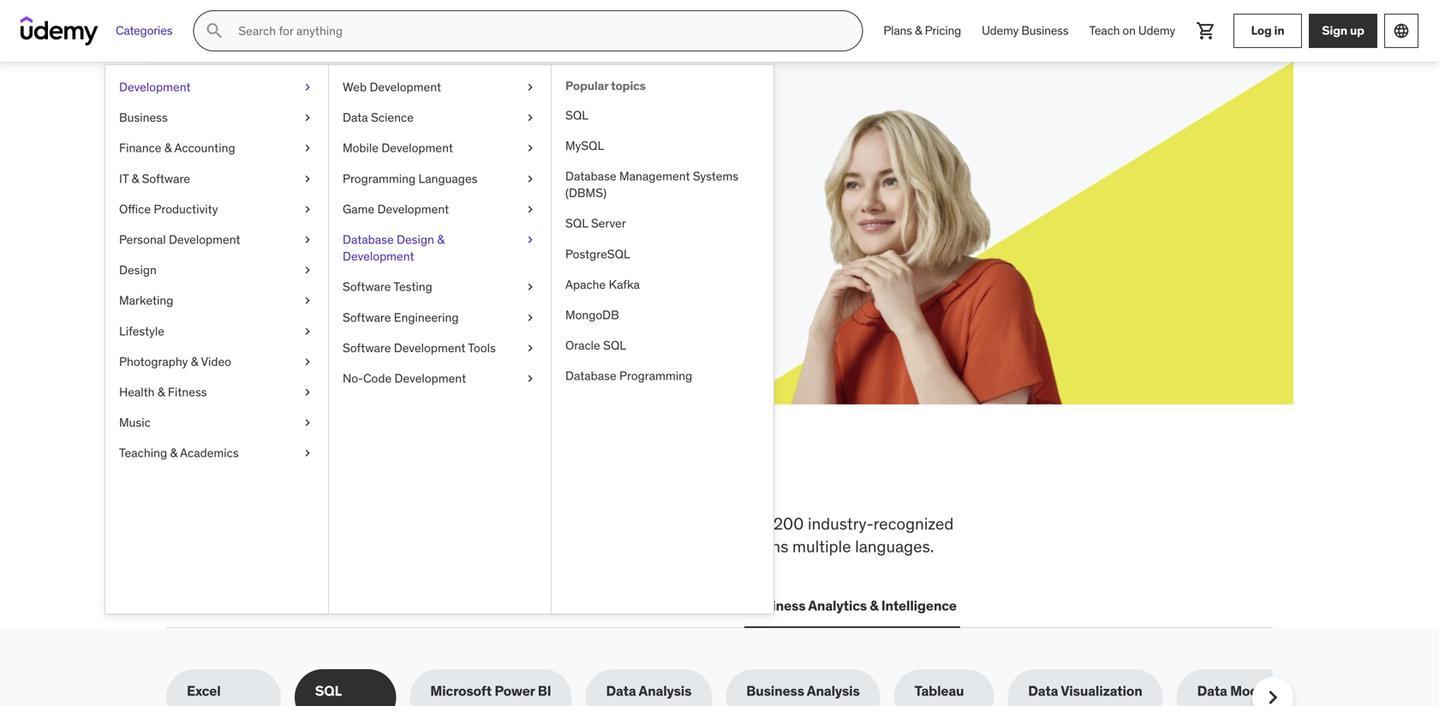 Task type: locate. For each thing, give the bounding box(es) containing it.
data inside "link"
[[343, 110, 368, 125]]

web for web development link
[[343, 79, 367, 95]]

& inside the teaching & academics link
[[170, 445, 177, 461]]

data science down professional
[[521, 597, 605, 615]]

xsmall image inside design "link"
[[301, 262, 314, 279]]

xsmall image inside software testing link
[[524, 279, 537, 295]]

programming
[[343, 171, 416, 186], [620, 368, 693, 384]]

1 horizontal spatial design
[[397, 232, 434, 247]]

xsmall image inside health & fitness link
[[301, 384, 314, 401]]

xsmall image for lifestyle
[[301, 323, 314, 340]]

data inside button
[[521, 597, 551, 615]]

for up potential
[[310, 136, 350, 172]]

supports
[[354, 536, 419, 557]]

xsmall image for it & software
[[301, 170, 314, 187]]

skills
[[284, 457, 376, 501], [367, 513, 403, 534]]

1 vertical spatial science
[[554, 597, 605, 615]]

1 horizontal spatial it
[[308, 597, 319, 615]]

development down office productivity link
[[169, 232, 240, 247]]

& down the game development 'link'
[[437, 232, 445, 247]]

xsmall image left popular
[[524, 79, 537, 96]]

shopping cart with 0 items image
[[1196, 21, 1217, 41]]

0 vertical spatial science
[[371, 110, 414, 125]]

0 horizontal spatial it
[[119, 171, 129, 186]]

web up mobile
[[343, 79, 367, 95]]

xsmall image for no-code development
[[524, 370, 537, 387]]

choose a language image
[[1393, 22, 1411, 39]]

data science button
[[518, 585, 608, 627]]

software up code
[[343, 340, 391, 355]]

data
[[343, 110, 368, 125], [521, 597, 551, 615], [606, 682, 636, 700], [1029, 682, 1059, 700], [1198, 682, 1228, 700]]

udemy
[[982, 23, 1019, 38], [1139, 23, 1176, 38]]

design down personal
[[119, 262, 157, 278]]

1 analysis from the left
[[639, 682, 692, 700]]

2 udemy from the left
[[1139, 23, 1176, 38]]

xsmall image
[[301, 79, 314, 96], [301, 109, 314, 126], [524, 109, 537, 126], [301, 140, 314, 157], [524, 140, 537, 157], [301, 201, 314, 218], [524, 201, 537, 218], [301, 231, 314, 248], [301, 262, 314, 279], [524, 279, 537, 295], [301, 323, 314, 340], [524, 340, 537, 356], [301, 353, 314, 370], [524, 370, 537, 387], [301, 414, 314, 431], [301, 445, 314, 462]]

1 vertical spatial programming
[[620, 368, 693, 384]]

design inside "link"
[[119, 262, 157, 278]]

1 vertical spatial database
[[343, 232, 394, 247]]

xsmall image
[[524, 79, 537, 96], [301, 170, 314, 187], [524, 170, 537, 187], [524, 231, 537, 248], [301, 292, 314, 309], [524, 309, 537, 326], [301, 384, 314, 401]]

xsmall image for teaching & academics
[[301, 445, 314, 462]]

xsmall image inside the data science "link"
[[524, 109, 537, 126]]

0 horizontal spatial udemy
[[982, 23, 1019, 38]]

& right teaching
[[170, 445, 177, 461]]

1 horizontal spatial your
[[355, 136, 417, 172]]

& inside it & software link
[[132, 171, 139, 186]]

web development down the certifications, at the bottom of the page
[[170, 597, 287, 615]]

well-
[[423, 536, 458, 557]]

xsmall image inside the game development 'link'
[[524, 201, 537, 218]]

web development up the data science "link"
[[343, 79, 441, 95]]

it & software
[[119, 171, 190, 186]]

science down professional
[[554, 597, 605, 615]]

over
[[739, 513, 770, 534]]

lifestyle link
[[105, 316, 328, 346]]

science inside button
[[554, 597, 605, 615]]

xsmall image for personal development
[[301, 231, 314, 248]]

xsmall image inside personal development 'link'
[[301, 231, 314, 248]]

0 vertical spatial your
[[355, 136, 417, 172]]

modeling
[[1231, 682, 1291, 700]]

development up the data science "link"
[[370, 79, 441, 95]]

xsmall image inside no-code development link
[[524, 370, 537, 387]]

1 vertical spatial data science
[[521, 597, 605, 615]]

& right finance
[[164, 140, 172, 156]]

& right health
[[158, 384, 165, 400]]

sql server link
[[552, 208, 774, 239]]

web for the web development button
[[170, 597, 199, 615]]

1 horizontal spatial science
[[554, 597, 605, 615]]

database up (dbms)
[[566, 168, 617, 184]]

0 horizontal spatial for
[[310, 136, 350, 172]]

development down the engineering
[[394, 340, 466, 355]]

no-
[[343, 371, 363, 386]]

xsmall image for marketing
[[301, 292, 314, 309]]

1 horizontal spatial web development
[[343, 79, 441, 95]]

web development for the web development button
[[170, 597, 287, 615]]

systems
[[693, 168, 739, 184]]

software
[[142, 171, 190, 186], [343, 279, 391, 294], [343, 310, 391, 325], [343, 340, 391, 355]]

development inside the game development 'link'
[[378, 201, 449, 217]]

xsmall image inside software development tools link
[[524, 340, 537, 356]]

xsmall image for music
[[301, 414, 314, 431]]

your
[[355, 136, 417, 172], [277, 179, 304, 196]]

1 vertical spatial web development
[[170, 597, 287, 615]]

xsmall image for software testing
[[524, 279, 537, 295]]

no-code development
[[343, 371, 466, 386]]

server
[[591, 216, 626, 231]]

xsmall image inside marketing link
[[301, 292, 314, 309]]

& inside database design & development
[[437, 232, 445, 247]]

xsmall image for mobile development
[[524, 140, 537, 157]]

development down categories dropdown button
[[119, 79, 191, 95]]

software development tools link
[[329, 333, 551, 363]]

skills up supports
[[367, 513, 403, 534]]

log in
[[1252, 23, 1285, 38]]

development for the game development 'link'
[[378, 201, 449, 217]]

analysis
[[639, 682, 692, 700], [807, 682, 860, 700]]

database down oracle sql
[[566, 368, 617, 384]]

1 vertical spatial web
[[170, 597, 199, 615]]

xsmall image inside photography & video link
[[301, 353, 314, 370]]

photography
[[119, 354, 188, 369]]

personal
[[119, 232, 166, 247]]

teach on udemy
[[1090, 23, 1176, 38]]

data science
[[343, 110, 414, 125], [521, 597, 605, 615]]

design
[[397, 232, 434, 247], [119, 262, 157, 278]]

1 horizontal spatial udemy
[[1139, 23, 1176, 38]]

2 analysis from the left
[[807, 682, 860, 700]]

workplace
[[288, 513, 363, 534]]

0 vertical spatial skills
[[284, 457, 376, 501]]

in
[[1275, 23, 1285, 38], [540, 457, 573, 501]]

development
[[616, 536, 711, 557]]

finance & accounting link
[[105, 133, 328, 163]]

data science up mobile
[[343, 110, 414, 125]]

0 horizontal spatial web
[[170, 597, 199, 615]]

xsmall image inside development link
[[301, 79, 314, 96]]

udemy inside udemy business "link"
[[982, 23, 1019, 38]]

web inside button
[[170, 597, 199, 615]]

xsmall image inside web development link
[[524, 79, 537, 96]]

next image
[[1260, 684, 1287, 706]]

web development inside the web development button
[[170, 597, 287, 615]]

business inside topic filters element
[[747, 682, 805, 700]]

leadership button
[[426, 585, 504, 627]]

code
[[363, 371, 392, 386]]

xsmall image left software testing
[[301, 292, 314, 309]]

starting
[[452, 179, 502, 196]]

software up software engineering
[[343, 279, 391, 294]]

programming inside database design & development element
[[620, 368, 693, 384]]

1 vertical spatial design
[[119, 262, 157, 278]]

certifications,
[[166, 536, 265, 557]]

mobile development link
[[329, 133, 551, 163]]

0 vertical spatial in
[[1275, 23, 1285, 38]]

database for (dbms)
[[566, 168, 617, 184]]

catalog
[[296, 536, 350, 557]]

data science inside "link"
[[343, 110, 414, 125]]

xsmall image for design
[[301, 262, 314, 279]]

software down software testing
[[343, 310, 391, 325]]

in up including
[[540, 457, 573, 501]]

potential
[[307, 179, 361, 196]]

development down software development tools link
[[395, 371, 466, 386]]

science for data science button on the bottom left of page
[[554, 597, 605, 615]]

development inside personal development 'link'
[[169, 232, 240, 247]]

software engineering link
[[329, 302, 551, 333]]

1 vertical spatial for
[[715, 513, 735, 534]]

development
[[119, 79, 191, 95], [370, 79, 441, 95], [382, 140, 453, 156], [378, 201, 449, 217], [169, 232, 240, 247], [343, 249, 414, 264], [394, 340, 466, 355], [395, 371, 466, 386], [202, 597, 287, 615]]

science up mobile development
[[371, 110, 414, 125]]

academics
[[180, 445, 239, 461]]

data up mobile
[[343, 110, 368, 125]]

& inside photography & video link
[[191, 354, 198, 369]]

udemy right on
[[1139, 23, 1176, 38]]

database management systems (dbms)
[[566, 168, 739, 201]]

database inside database design & development
[[343, 232, 394, 247]]

plans & pricing link
[[873, 10, 972, 51]]

mongodb link
[[552, 300, 774, 330]]

& up "office"
[[132, 171, 139, 186]]

rounded
[[458, 536, 519, 557]]

apache kafka
[[566, 277, 640, 292]]

programming languages link
[[329, 163, 551, 194]]

xsmall image inside software engineering 'link'
[[524, 309, 537, 326]]

database down game
[[343, 232, 394, 247]]

music
[[119, 415, 151, 430]]

& inside finance & accounting link
[[164, 140, 172, 156]]

web development
[[343, 79, 441, 95], [170, 597, 287, 615]]

1 horizontal spatial in
[[1275, 23, 1285, 38]]

0 horizontal spatial data science
[[343, 110, 414, 125]]

content
[[655, 513, 711, 534]]

data science inside button
[[521, 597, 605, 615]]

it inside button
[[308, 597, 319, 615]]

development inside mobile development link
[[382, 140, 453, 156]]

xsmall image inside programming languages link
[[524, 170, 537, 187]]

data left visualization
[[1029, 682, 1059, 700]]

xsmall image inside the business link
[[301, 109, 314, 126]]

0 horizontal spatial in
[[540, 457, 573, 501]]

game development link
[[329, 194, 551, 224]]

0 horizontal spatial science
[[371, 110, 414, 125]]

0 vertical spatial design
[[397, 232, 434, 247]]

xsmall image up the through
[[301, 170, 314, 187]]

development up programming languages
[[382, 140, 453, 156]]

business for business analytics & intelligence
[[748, 597, 806, 615]]

programming down "oracle sql" link
[[620, 368, 693, 384]]

skills for your future expand your potential with a course. starting at just $12.99 through dec 15.
[[228, 136, 543, 215]]

1 horizontal spatial analysis
[[807, 682, 860, 700]]

xsmall image left no-
[[301, 384, 314, 401]]

video
[[201, 354, 231, 369]]

science
[[371, 110, 414, 125], [554, 597, 605, 615]]

skills
[[228, 136, 305, 172]]

data science for data science button on the bottom left of page
[[521, 597, 605, 615]]

& right analytics
[[870, 597, 879, 615]]

tableau
[[915, 682, 964, 700]]

web development inside web development link
[[343, 79, 441, 95]]

software inside 'link'
[[343, 310, 391, 325]]

marketing link
[[105, 285, 328, 316]]

database inside database management systems (dbms)
[[566, 168, 617, 184]]

xsmall image inside mobile development link
[[524, 140, 537, 157]]

for
[[310, 136, 350, 172], [715, 513, 735, 534]]

data down professional
[[521, 597, 551, 615]]

xsmall image right at
[[524, 170, 537, 187]]

0 vertical spatial programming
[[343, 171, 416, 186]]

leadership
[[430, 597, 501, 615]]

web down the certifications, at the bottom of the page
[[170, 597, 199, 615]]

software for software testing
[[343, 279, 391, 294]]

1 vertical spatial it
[[308, 597, 319, 615]]

& inside plans & pricing link
[[915, 23, 922, 38]]

xsmall image inside finance & accounting link
[[301, 140, 314, 157]]

udemy right pricing
[[982, 23, 1019, 38]]

xsmall image down just
[[524, 231, 537, 248]]

& inside health & fitness link
[[158, 384, 165, 400]]

xsmall image inside lifestyle link
[[301, 323, 314, 340]]

1 horizontal spatial programming
[[620, 368, 693, 384]]

it up "office"
[[119, 171, 129, 186]]

& right plans
[[915, 23, 922, 38]]

0 horizontal spatial analysis
[[639, 682, 692, 700]]

& left video at the bottom of the page
[[191, 354, 198, 369]]

programming languages
[[343, 171, 478, 186]]

0 vertical spatial data science
[[343, 110, 414, 125]]

xsmall image inside the teaching & academics link
[[301, 445, 314, 462]]

xsmall image inside the music link
[[301, 414, 314, 431]]

development inside software development tools link
[[394, 340, 466, 355]]

office
[[119, 201, 151, 217]]

xsmall image for development
[[301, 79, 314, 96]]

development inside the web development button
[[202, 597, 287, 615]]

0 horizontal spatial your
[[277, 179, 304, 196]]

development inside web development link
[[370, 79, 441, 95]]

languages
[[419, 171, 478, 186]]

software up the office productivity
[[142, 171, 190, 186]]

0 vertical spatial for
[[310, 136, 350, 172]]

development down the certifications, at the bottom of the page
[[202, 597, 287, 615]]

for inside covering critical workplace skills to technical topics, including prep content for over 200 industry-recognized certifications, our catalog supports well-rounded professional development and spans multiple languages.
[[715, 513, 735, 534]]

science inside "link"
[[371, 110, 414, 125]]

analytics
[[808, 597, 867, 615]]

0 horizontal spatial web development
[[170, 597, 287, 615]]

personal development link
[[105, 224, 328, 255]]

in right log
[[1275, 23, 1285, 38]]

1 udemy from the left
[[982, 23, 1019, 38]]

covering critical workplace skills to technical topics, including prep content for over 200 industry-recognized certifications, our catalog supports well-rounded professional development and spans multiple languages.
[[166, 513, 954, 557]]

1 horizontal spatial data science
[[521, 597, 605, 615]]

for up the 'and' on the bottom of the page
[[715, 513, 735, 534]]

science for the data science "link"
[[371, 110, 414, 125]]

business analytics & intelligence button
[[744, 585, 960, 627]]

software for software engineering
[[343, 310, 391, 325]]

course.
[[404, 179, 449, 196]]

xsmall image for software engineering
[[524, 309, 537, 326]]

0 vertical spatial web
[[343, 79, 367, 95]]

music link
[[105, 408, 328, 438]]

1 horizontal spatial web
[[343, 79, 367, 95]]

database programming
[[566, 368, 693, 384]]

skills up workplace
[[284, 457, 376, 501]]

software testing link
[[329, 272, 551, 302]]

sql inside topic filters element
[[315, 682, 342, 700]]

you
[[383, 457, 444, 501]]

design down game development
[[397, 232, 434, 247]]

1 vertical spatial skills
[[367, 513, 403, 534]]

xsmall image inside it & software link
[[301, 170, 314, 187]]

your up the through
[[277, 179, 304, 196]]

teaching
[[119, 445, 167, 461]]

1 vertical spatial your
[[277, 179, 304, 196]]

xsmall image inside database design & development link
[[524, 231, 537, 248]]

software engineering
[[343, 310, 459, 325]]

0 vertical spatial web development
[[343, 79, 441, 95]]

postgresql link
[[552, 239, 774, 269]]

0 vertical spatial database
[[566, 168, 617, 184]]

teaching & academics link
[[105, 438, 328, 469]]

the
[[223, 457, 278, 501]]

development for personal development 'link'
[[169, 232, 240, 247]]

0 horizontal spatial design
[[119, 262, 157, 278]]

data analysis
[[606, 682, 692, 700]]

log
[[1252, 23, 1272, 38]]

web development for web development link
[[343, 79, 441, 95]]

analysis for business analysis
[[807, 682, 860, 700]]

data science for the data science "link"
[[343, 110, 414, 125]]

programming up '15.'
[[343, 171, 416, 186]]

xsmall image for health & fitness
[[301, 384, 314, 401]]

your up the with
[[355, 136, 417, 172]]

1 horizontal spatial for
[[715, 513, 735, 534]]

web
[[343, 79, 367, 95], [170, 597, 199, 615]]

xsmall image inside office productivity link
[[301, 201, 314, 218]]

business inside "button"
[[748, 597, 806, 615]]

development down course.
[[378, 201, 449, 217]]

certifications
[[322, 597, 409, 615]]

game development
[[343, 201, 449, 217]]

0 vertical spatial it
[[119, 171, 129, 186]]

development up software testing
[[343, 249, 414, 264]]

& for fitness
[[158, 384, 165, 400]]

it left certifications
[[308, 597, 319, 615]]

xsmall image left mongodb
[[524, 309, 537, 326]]



Task type: describe. For each thing, give the bounding box(es) containing it.
critical
[[235, 513, 284, 534]]

submit search image
[[204, 21, 225, 41]]

all the skills you need in one place
[[166, 457, 737, 501]]

xsmall image for business
[[301, 109, 314, 126]]

development inside no-code development link
[[395, 371, 466, 386]]

marketing
[[119, 293, 173, 308]]

data right bi
[[606, 682, 636, 700]]

business inside "link"
[[1022, 23, 1069, 38]]

productivity
[[154, 201, 218, 217]]

software testing
[[343, 279, 433, 294]]

database design & development element
[[551, 65, 774, 614]]

xsmall image for software development tools
[[524, 340, 537, 356]]

topics
[[611, 78, 646, 93]]

categories
[[116, 23, 173, 38]]

development for web development link
[[370, 79, 441, 95]]

engineering
[[394, 310, 459, 325]]

popular
[[566, 78, 609, 93]]

health
[[119, 384, 155, 400]]

it certifications button
[[304, 585, 413, 627]]

xsmall image for finance & accounting
[[301, 140, 314, 157]]

business analytics & intelligence
[[748, 597, 957, 615]]

excel
[[187, 682, 221, 700]]

prep
[[617, 513, 651, 534]]

just
[[520, 179, 543, 196]]

and
[[715, 536, 742, 557]]

web development button
[[166, 585, 291, 627]]

it certifications
[[308, 597, 409, 615]]

xsmall image for photography & video
[[301, 353, 314, 370]]

udemy business
[[982, 23, 1069, 38]]

xsmall image for web development
[[524, 79, 537, 96]]

mysql link
[[552, 131, 774, 161]]

game
[[343, 201, 375, 217]]

sql server
[[566, 216, 626, 231]]

analysis for data analysis
[[639, 682, 692, 700]]

sign up
[[1322, 23, 1365, 38]]

teach on udemy link
[[1079, 10, 1186, 51]]

on
[[1123, 23, 1136, 38]]

fitness
[[168, 384, 207, 400]]

data modeling
[[1198, 682, 1291, 700]]

plans
[[884, 23, 912, 38]]

xsmall image for game development
[[524, 201, 537, 218]]

teaching & academics
[[119, 445, 239, 461]]

testing
[[394, 279, 433, 294]]

power
[[495, 682, 535, 700]]

recognized
[[874, 513, 954, 534]]

15.
[[352, 198, 368, 215]]

& for accounting
[[164, 140, 172, 156]]

business link
[[105, 102, 328, 133]]

including
[[547, 513, 614, 534]]

languages.
[[855, 536, 934, 557]]

office productivity link
[[105, 194, 328, 224]]

at
[[505, 179, 517, 196]]

database design & development link
[[329, 224, 551, 272]]

data left modeling
[[1198, 682, 1228, 700]]

$12.99
[[228, 198, 270, 215]]

skills inside covering critical workplace skills to technical topics, including prep content for over 200 industry-recognized certifications, our catalog supports well-rounded professional development and spans multiple languages.
[[367, 513, 403, 534]]

business for business analysis
[[747, 682, 805, 700]]

sql link
[[552, 100, 774, 131]]

intelligence
[[882, 597, 957, 615]]

xsmall image for programming languages
[[524, 170, 537, 187]]

management
[[620, 168, 690, 184]]

& for academics
[[170, 445, 177, 461]]

microsoft power bi
[[430, 682, 551, 700]]

development inside development link
[[119, 79, 191, 95]]

oracle sql
[[566, 338, 627, 353]]

need
[[451, 457, 533, 501]]

office productivity
[[119, 201, 218, 217]]

2 vertical spatial database
[[566, 368, 617, 384]]

design inside database design & development
[[397, 232, 434, 247]]

software for software development tools
[[343, 340, 391, 355]]

xsmall image for office productivity
[[301, 201, 314, 218]]

for inside skills for your future expand your potential with a course. starting at just $12.99 through dec 15.
[[310, 136, 350, 172]]

plans & pricing
[[884, 23, 962, 38]]

development for mobile development link
[[382, 140, 453, 156]]

lifestyle
[[119, 323, 164, 339]]

udemy image
[[21, 16, 99, 45]]

& for software
[[132, 171, 139, 186]]

topic filters element
[[166, 669, 1311, 706]]

health & fitness link
[[105, 377, 328, 408]]

development for software development tools link
[[394, 340, 466, 355]]

xsmall image for data science
[[524, 109, 537, 126]]

mongodb
[[566, 307, 619, 323]]

development for the web development button
[[202, 597, 287, 615]]

software development tools
[[343, 340, 496, 355]]

& for video
[[191, 354, 198, 369]]

dec
[[324, 198, 349, 215]]

future
[[422, 136, 506, 172]]

apache
[[566, 277, 606, 292]]

expand
[[228, 179, 274, 196]]

health & fitness
[[119, 384, 207, 400]]

it & software link
[[105, 163, 328, 194]]

accounting
[[174, 140, 235, 156]]

multiple
[[793, 536, 852, 557]]

xsmall image for database design & development
[[524, 231, 537, 248]]

Search for anything text field
[[235, 16, 842, 45]]

visualization
[[1061, 682, 1143, 700]]

udemy inside teach on udemy link
[[1139, 23, 1176, 38]]

to
[[407, 513, 422, 534]]

microsoft
[[430, 682, 492, 700]]

place
[[647, 457, 737, 501]]

database for development
[[343, 232, 394, 247]]

it for it certifications
[[308, 597, 319, 615]]

mobile
[[343, 140, 379, 156]]

& for pricing
[[915, 23, 922, 38]]

sign up link
[[1309, 14, 1378, 48]]

design link
[[105, 255, 328, 285]]

1 vertical spatial in
[[540, 457, 573, 501]]

teach
[[1090, 23, 1120, 38]]

business for business
[[119, 110, 168, 125]]

development inside database design & development
[[343, 249, 414, 264]]

it for it & software
[[119, 171, 129, 186]]

no-code development link
[[329, 363, 551, 394]]

apache kafka link
[[552, 269, 774, 300]]

postgresql
[[566, 246, 631, 262]]

communication
[[626, 597, 727, 615]]

0 horizontal spatial programming
[[343, 171, 416, 186]]

business analysis
[[747, 682, 860, 700]]

& inside business analytics & intelligence "button"
[[870, 597, 879, 615]]

oracle
[[566, 338, 600, 353]]

pricing
[[925, 23, 962, 38]]

mysql
[[566, 138, 604, 153]]

in inside log in link
[[1275, 23, 1285, 38]]



Task type: vqa. For each thing, say whether or not it's contained in the screenshot.
first the questions from the bottom of the page
no



